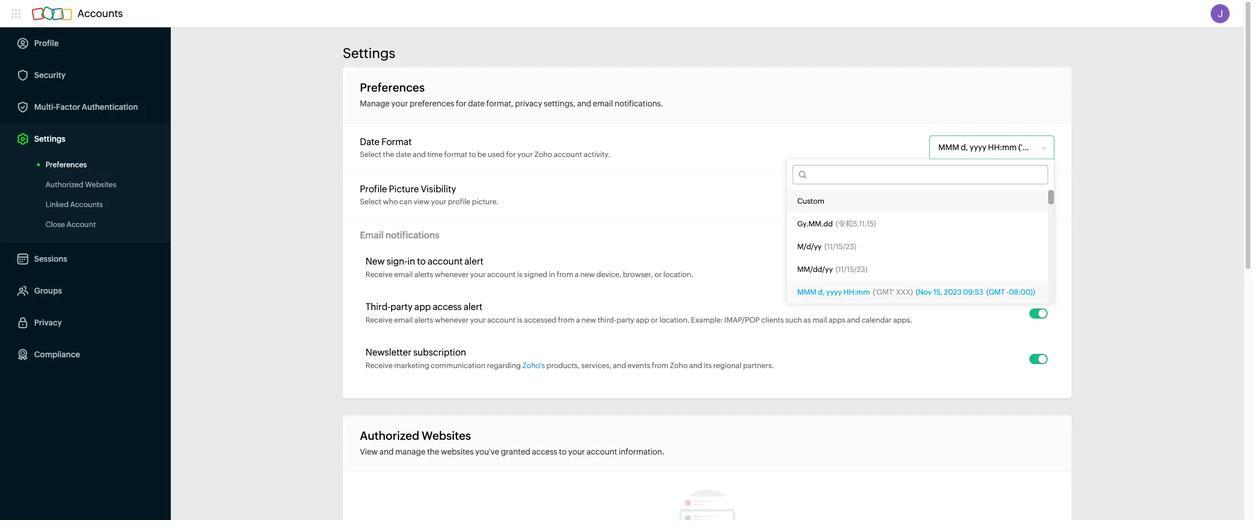 Task type: locate. For each thing, give the bounding box(es) containing it.
from right events
[[652, 362, 669, 370]]

1 vertical spatial or
[[651, 316, 658, 325]]

location.
[[663, 271, 694, 279], [660, 316, 690, 325]]

0 horizontal spatial for
[[456, 99, 467, 108]]

15,
[[934, 288, 943, 297]]

privacy
[[34, 318, 62, 327]]

profile for profile
[[34, 39, 59, 48]]

factor
[[56, 103, 80, 112]]

receive down third-
[[366, 316, 393, 325]]

accessed
[[524, 316, 557, 325]]

1 horizontal spatial settings
[[343, 46, 395, 61]]

location. left example: on the bottom right of page
[[660, 316, 690, 325]]

alerts for access
[[414, 316, 433, 325]]

1 vertical spatial authorized
[[360, 429, 419, 443]]

settings up the 'manage'
[[343, 46, 395, 61]]

1 select from the top
[[360, 150, 382, 159]]

marketing
[[394, 362, 429, 370]]

None field
[[930, 136, 1042, 159], [930, 183, 1042, 206], [930, 136, 1042, 159], [930, 183, 1042, 206]]

and
[[577, 99, 591, 108], [413, 150, 426, 159], [847, 316, 860, 325], [613, 362, 626, 370], [689, 362, 703, 370], [380, 448, 394, 457]]

yyyy
[[827, 288, 842, 297]]

third-
[[598, 316, 617, 325]]

0 vertical spatial access
[[433, 302, 462, 313]]

0 vertical spatial alert
[[465, 256, 484, 267]]

0 horizontal spatial in
[[408, 256, 415, 267]]

your
[[391, 99, 408, 108], [518, 150, 533, 159], [431, 197, 447, 206], [470, 271, 486, 279], [470, 316, 486, 325], [568, 448, 585, 457]]

whenever down third-party app access alert
[[435, 316, 469, 325]]

2 horizontal spatial to
[[559, 448, 567, 457]]

websites
[[85, 181, 116, 189], [422, 429, 471, 443]]

1 is from the top
[[517, 271, 523, 279]]

zoho left its
[[670, 362, 688, 370]]

0 vertical spatial alerts
[[414, 271, 433, 279]]

authorized inside "authorized websites view and manage the websites you've granted access to your account information."
[[360, 429, 419, 443]]

1 vertical spatial whenever
[[435, 316, 469, 325]]

email
[[593, 99, 613, 108], [394, 271, 413, 279], [394, 316, 413, 325]]

1 horizontal spatial for
[[506, 150, 516, 159]]

0 horizontal spatial profile
[[34, 39, 59, 48]]

1 vertical spatial preferences
[[46, 161, 87, 169]]

1 horizontal spatial the
[[427, 448, 439, 457]]

new left device,
[[580, 271, 595, 279]]

email left 'notifications.'
[[593, 99, 613, 108]]

access up the 'subscription'
[[433, 302, 462, 313]]

1 vertical spatial location.
[[660, 316, 690, 325]]

2 vertical spatial from
[[652, 362, 669, 370]]

date down format
[[396, 150, 411, 159]]

and right settings,
[[577, 99, 591, 108]]

1 horizontal spatial zoho
[[670, 362, 688, 370]]

for
[[456, 99, 467, 108], [506, 150, 516, 159]]

a left third-
[[576, 316, 580, 325]]

0 vertical spatial zoho
[[535, 150, 552, 159]]

1 whenever from the top
[[435, 271, 469, 279]]

websites up websites
[[422, 429, 471, 443]]

date inside date format select the date and time format to be used for your zoho account activity.
[[396, 150, 411, 159]]

0 vertical spatial party
[[391, 302, 413, 313]]

2 vertical spatial to
[[559, 448, 567, 457]]

authorized for authorized websites view and manage the websites you've granted access to your account information.
[[360, 429, 419, 443]]

clients
[[761, 316, 784, 325]]

1 vertical spatial access
[[532, 448, 557, 457]]

1 vertical spatial receive
[[366, 316, 393, 325]]

regional
[[713, 362, 742, 370]]

0 vertical spatial preferences
[[360, 81, 425, 94]]

authorized up view
[[360, 429, 419, 443]]

0 vertical spatial websites
[[85, 181, 116, 189]]

in
[[408, 256, 415, 267], [549, 271, 555, 279]]

(11/15/23) for m/d/yy (11/15/23)
[[825, 243, 857, 251]]

websites for authorized websites
[[85, 181, 116, 189]]

1 vertical spatial (11/15/23)
[[836, 265, 868, 274]]

zoho inside date format select the date and time format to be used for your zoho account activity.
[[535, 150, 552, 159]]

account left signed
[[487, 271, 516, 279]]

1 horizontal spatial to
[[469, 150, 476, 159]]

0 vertical spatial the
[[383, 150, 394, 159]]

3 receive from the top
[[366, 362, 393, 370]]

1 horizontal spatial party
[[617, 316, 634, 325]]

for inside preferences manage your preferences for date format, privacy settings, and email notifications.
[[456, 99, 467, 108]]

alerts
[[414, 271, 433, 279], [414, 316, 433, 325]]

email for new sign-in to account alert
[[394, 271, 413, 279]]

is for third-party app access alert
[[517, 316, 523, 325]]

profile for profile picture visibility select who can view your profile picture.
[[360, 184, 387, 194]]

and right view
[[380, 448, 394, 457]]

is
[[517, 271, 523, 279], [517, 316, 523, 325]]

to inside "authorized websites view and manage the websites you've granted access to your account information."
[[559, 448, 567, 457]]

location. for third-party app access alert
[[660, 316, 690, 325]]

1 horizontal spatial in
[[549, 271, 555, 279]]

account down notifications
[[428, 256, 463, 267]]

and left events
[[613, 362, 626, 370]]

1 vertical spatial alert
[[464, 302, 483, 313]]

select left who
[[360, 197, 382, 206]]

to right "granted"
[[559, 448, 567, 457]]

new sign-in to account alert
[[366, 256, 484, 267]]

receive down new
[[366, 271, 393, 279]]

account left activity.
[[554, 150, 582, 159]]

date left format,
[[468, 99, 485, 108]]

in right signed
[[549, 271, 555, 279]]

location. right browser,
[[663, 271, 694, 279]]

activity.
[[584, 150, 610, 159]]

for right 'preferences'
[[456, 99, 467, 108]]

or for third-party app access alert
[[651, 316, 658, 325]]

08:00))
[[1009, 288, 1035, 297]]

a left device,
[[575, 271, 579, 279]]

to right sign-
[[417, 256, 426, 267]]

receive
[[366, 271, 393, 279], [366, 316, 393, 325], [366, 362, 393, 370]]

0 vertical spatial authorized
[[46, 181, 83, 189]]

1 vertical spatial new
[[582, 316, 596, 325]]

the
[[383, 150, 394, 159], [427, 448, 439, 457]]

the down format
[[383, 150, 394, 159]]

preferences
[[410, 99, 454, 108]]

accounts
[[77, 7, 123, 19], [70, 200, 103, 209]]

can
[[400, 197, 412, 206]]

2 whenever from the top
[[435, 316, 469, 325]]

date
[[468, 99, 485, 108], [396, 150, 411, 159]]

preferences up authorized websites at the left top of page
[[46, 161, 87, 169]]

in down notifications
[[408, 256, 415, 267]]

0 vertical spatial whenever
[[435, 271, 469, 279]]

1 vertical spatial profile
[[360, 184, 387, 194]]

time
[[427, 150, 443, 159]]

1 receive from the top
[[366, 271, 393, 279]]

whenever down new sign-in to account alert
[[435, 271, 469, 279]]

view
[[360, 448, 378, 457]]

select inside 'profile picture visibility select who can view your profile picture.'
[[360, 197, 382, 206]]

alerts for to
[[414, 271, 433, 279]]

sessions
[[34, 255, 67, 264]]

profile up "security"
[[34, 39, 59, 48]]

0 vertical spatial receive
[[366, 271, 393, 279]]

to inside date format select the date and time format to be used for your zoho account activity.
[[469, 150, 476, 159]]

1 vertical spatial to
[[417, 256, 426, 267]]

1 vertical spatial select
[[360, 197, 382, 206]]

1 vertical spatial in
[[549, 271, 555, 279]]

email down third-party app access alert
[[394, 316, 413, 325]]

0 vertical spatial select
[[360, 150, 382, 159]]

or right browser,
[[655, 271, 662, 279]]

is left signed
[[517, 271, 523, 279]]

alerts down new sign-in to account alert
[[414, 271, 433, 279]]

1 horizontal spatial app
[[636, 316, 649, 325]]

1 vertical spatial is
[[517, 316, 523, 325]]

0 horizontal spatial settings
[[34, 134, 65, 144]]

2 select from the top
[[360, 197, 382, 206]]

you've
[[475, 448, 499, 457]]

for right used
[[506, 150, 516, 159]]

preferences inside preferences manage your preferences for date format, privacy settings, and email notifications.
[[360, 81, 425, 94]]

1 horizontal spatial websites
[[422, 429, 471, 443]]

websites up linked accounts
[[85, 181, 116, 189]]

receive down "newsletter"
[[366, 362, 393, 370]]

0 vertical spatial (11/15/23)
[[825, 243, 857, 251]]

0 vertical spatial to
[[469, 150, 476, 159]]

(11/15/23) up hh:mm
[[836, 265, 868, 274]]

1 vertical spatial email
[[394, 271, 413, 279]]

0 vertical spatial settings
[[343, 46, 395, 61]]

receive for new
[[366, 271, 393, 279]]

1 vertical spatial settings
[[34, 134, 65, 144]]

2 receive from the top
[[366, 316, 393, 325]]

account inside date format select the date and time format to be used for your zoho account activity.
[[554, 150, 582, 159]]

1 horizontal spatial access
[[532, 448, 557, 457]]

hh:mm
[[844, 288, 870, 297]]

0 vertical spatial for
[[456, 99, 467, 108]]

zoho
[[535, 150, 552, 159], [670, 362, 688, 370]]

0 horizontal spatial authorized
[[46, 181, 83, 189]]

party
[[391, 302, 413, 313], [617, 316, 634, 325]]

email down sign-
[[394, 271, 413, 279]]

new left third-
[[582, 316, 596, 325]]

is left accessed
[[517, 316, 523, 325]]

privacy
[[515, 99, 542, 108]]

mmm
[[797, 288, 817, 297]]

email notifications
[[360, 230, 440, 241]]

and inside date format select the date and time format to be used for your zoho account activity.
[[413, 150, 426, 159]]

profile inside 'profile picture visibility select who can view your profile picture.'
[[360, 184, 387, 194]]

party down browser,
[[617, 316, 634, 325]]

and inside "authorized websites view and manage the websites you've granted access to your account information."
[[380, 448, 394, 457]]

profile
[[448, 197, 470, 206]]

(11/15/23) down gy.mm.dd (令和5.11.15)
[[825, 243, 857, 251]]

and left time
[[413, 150, 426, 159]]

format
[[382, 136, 412, 147]]

0 horizontal spatial preferences
[[46, 161, 87, 169]]

or right third-
[[651, 316, 658, 325]]

as
[[804, 316, 811, 325]]

party down sign-
[[391, 302, 413, 313]]

zoho right used
[[535, 150, 552, 159]]

0 horizontal spatial party
[[391, 302, 413, 313]]

websites inside "authorized websites view and manage the websites you've granted access to your account information."
[[422, 429, 471, 443]]

preferences up the 'manage'
[[360, 81, 425, 94]]

new
[[580, 271, 595, 279], [582, 316, 596, 325]]

settings down the multi- at the left top of the page
[[34, 134, 65, 144]]

preferences
[[360, 81, 425, 94], [46, 161, 87, 169]]

new
[[366, 256, 385, 267]]

1 horizontal spatial date
[[468, 99, 485, 108]]

preferences for preferences
[[46, 161, 87, 169]]

email
[[360, 230, 384, 241]]

0 vertical spatial in
[[408, 256, 415, 267]]

profile up who
[[360, 184, 387, 194]]

location. for new sign-in to account alert
[[663, 271, 694, 279]]

2 vertical spatial email
[[394, 316, 413, 325]]

from right signed
[[557, 271, 573, 279]]

1 vertical spatial the
[[427, 448, 439, 457]]

mail
[[813, 316, 827, 325]]

1 vertical spatial date
[[396, 150, 411, 159]]

0 horizontal spatial access
[[433, 302, 462, 313]]

0 vertical spatial or
[[655, 271, 662, 279]]

whenever for account
[[435, 271, 469, 279]]

and inside preferences manage your preferences for date format, privacy settings, and email notifications.
[[577, 99, 591, 108]]

1 vertical spatial websites
[[422, 429, 471, 443]]

1 horizontal spatial authorized
[[360, 429, 419, 443]]

granted
[[501, 448, 530, 457]]

alerts down third-party app access alert
[[414, 316, 433, 325]]

whenever
[[435, 271, 469, 279], [435, 316, 469, 325]]

0 horizontal spatial app
[[414, 302, 431, 313]]

0 horizontal spatial zoho
[[535, 150, 552, 159]]

2 alerts from the top
[[414, 316, 433, 325]]

0 vertical spatial is
[[517, 271, 523, 279]]

1 vertical spatial for
[[506, 150, 516, 159]]

('gmt'
[[873, 288, 895, 297]]

2 vertical spatial receive
[[366, 362, 393, 370]]

compliance
[[34, 350, 80, 359]]

1 vertical spatial party
[[617, 316, 634, 325]]

account left information.
[[587, 448, 617, 457]]

0 vertical spatial location.
[[663, 271, 694, 279]]

0 horizontal spatial date
[[396, 150, 411, 159]]

0 horizontal spatial websites
[[85, 181, 116, 189]]

1 horizontal spatial preferences
[[360, 81, 425, 94]]

and right apps
[[847, 316, 860, 325]]

linked
[[46, 200, 69, 209]]

from right accessed
[[558, 316, 575, 325]]

m/d/yy (11/15/23)
[[797, 243, 857, 251]]

1 alerts from the top
[[414, 271, 433, 279]]

1 vertical spatial zoho
[[670, 362, 688, 370]]

receive email alerts whenever your account is accessed from a new third-party app or location. example: imap/pop clients such as mail apps and calendar apps.
[[366, 316, 912, 325]]

the right manage at left
[[427, 448, 439, 457]]

select down date
[[360, 150, 382, 159]]

1 horizontal spatial profile
[[360, 184, 387, 194]]

from for is
[[557, 271, 573, 279]]

access right "granted"
[[532, 448, 557, 457]]

2 is from the top
[[517, 316, 523, 325]]

manage
[[360, 99, 390, 108]]

to left be
[[469, 150, 476, 159]]

0 horizontal spatial the
[[383, 150, 394, 159]]

0 vertical spatial profile
[[34, 39, 59, 48]]

0 vertical spatial date
[[468, 99, 485, 108]]

newsletter subscription
[[366, 347, 466, 358]]

0 vertical spatial from
[[557, 271, 573, 279]]

account
[[554, 150, 582, 159], [428, 256, 463, 267], [487, 271, 516, 279], [487, 316, 516, 325], [587, 448, 617, 457]]

1 vertical spatial alerts
[[414, 316, 433, 325]]

(nov
[[916, 288, 932, 297]]

from
[[557, 271, 573, 279], [558, 316, 575, 325], [652, 362, 669, 370]]

authorized up linked
[[46, 181, 83, 189]]

to
[[469, 150, 476, 159], [417, 256, 426, 267], [559, 448, 567, 457]]

0 vertical spatial email
[[593, 99, 613, 108]]



Task type: describe. For each thing, give the bounding box(es) containing it.
multi-
[[34, 103, 56, 112]]

date format select the date and time format to be used for your zoho account activity.
[[360, 136, 610, 159]]

gy.mm.dd (令和5.11.15)
[[797, 220, 876, 228]]

multi-factor authentication
[[34, 103, 138, 112]]

1 vertical spatial app
[[636, 316, 649, 325]]

2023
[[944, 288, 962, 297]]

(11/15/23) for mm/dd/yy (11/15/23)
[[836, 265, 868, 274]]

zoho's
[[522, 362, 545, 370]]

mm/dd/yy
[[797, 265, 833, 274]]

picture.
[[472, 197, 499, 206]]

visibility
[[421, 184, 456, 194]]

0 vertical spatial app
[[414, 302, 431, 313]]

whenever for alert
[[435, 316, 469, 325]]

email for third-party app access alert
[[394, 316, 413, 325]]

calendar
[[862, 316, 892, 325]]

profile picture visibility select who can view your profile picture.
[[360, 184, 499, 206]]

websites
[[441, 448, 474, 457]]

subscription
[[413, 347, 466, 358]]

receive for third-
[[366, 316, 393, 325]]

example:
[[691, 316, 723, 325]]

custom
[[797, 197, 825, 206]]

or for new sign-in to account alert
[[655, 271, 662, 279]]

view
[[414, 197, 430, 206]]

products,
[[547, 362, 580, 370]]

its
[[704, 362, 712, 370]]

linked accounts
[[46, 200, 103, 209]]

device,
[[597, 271, 622, 279]]

groups
[[34, 286, 62, 296]]

format
[[444, 150, 467, 159]]

signed
[[524, 271, 548, 279]]

the inside date format select the date and time format to be used for your zoho account activity.
[[383, 150, 394, 159]]

notifications
[[386, 230, 440, 241]]

-
[[1007, 288, 1009, 297]]

account
[[67, 220, 96, 229]]

close
[[46, 220, 65, 229]]

apps
[[829, 316, 846, 325]]

manage
[[395, 448, 426, 457]]

apps.
[[893, 316, 912, 325]]

m/d/yy
[[797, 243, 822, 251]]

authorized websites
[[46, 181, 116, 189]]

receive marketing communication regarding zoho's products, services, and events from zoho and its regional partners.
[[366, 362, 774, 370]]

authorized websites view and manage the websites you've granted access to your account information.
[[360, 429, 665, 457]]

picture
[[389, 184, 419, 194]]

security
[[34, 71, 66, 80]]

communication
[[431, 362, 486, 370]]

sign-
[[387, 256, 408, 267]]

authentication
[[82, 103, 138, 112]]

third-
[[366, 302, 391, 313]]

services,
[[581, 362, 612, 370]]

0 vertical spatial new
[[580, 271, 595, 279]]

regarding
[[487, 362, 521, 370]]

account inside "authorized websites view and manage the websites you've granted access to your account information."
[[587, 448, 617, 457]]

information.
[[619, 448, 665, 457]]

events
[[628, 362, 650, 370]]

such
[[786, 316, 802, 325]]

d,
[[818, 288, 825, 297]]

access inside "authorized websites view and manage the websites you've granted access to your account information."
[[532, 448, 557, 457]]

date
[[360, 136, 380, 147]]

mm/dd/yy (11/15/23)
[[797, 265, 868, 274]]

websites for authorized websites view and manage the websites you've granted access to your account information.
[[422, 429, 471, 443]]

imap/pop
[[724, 316, 760, 325]]

Search... field
[[807, 166, 1048, 184]]

partners.
[[743, 362, 774, 370]]

your inside preferences manage your preferences for date format, privacy settings, and email notifications.
[[391, 99, 408, 108]]

who
[[383, 197, 398, 206]]

from for services,
[[652, 362, 669, 370]]

mmm d, yyyy hh:mm ('gmt' xxx) (nov 15, 2023 09:53 (gmt -08:00))
[[797, 288, 1035, 297]]

format,
[[486, 99, 514, 108]]

notifications.
[[615, 99, 663, 108]]

1 vertical spatial accounts
[[70, 200, 103, 209]]

authorized for authorized websites
[[46, 181, 83, 189]]

the inside "authorized websites view and manage the websites you've granted access to your account information."
[[427, 448, 439, 457]]

used
[[488, 150, 505, 159]]

zoho's link
[[522, 362, 545, 370]]

for inside date format select the date and time format to be used for your zoho account activity.
[[506, 150, 516, 159]]

1 vertical spatial a
[[576, 316, 580, 325]]

gy.mm.dd
[[797, 220, 833, 228]]

(令和5.11.15)
[[836, 220, 876, 228]]

browser,
[[623, 271, 653, 279]]

third-party app access alert
[[366, 302, 483, 313]]

date inside preferences manage your preferences for date format, privacy settings, and email notifications.
[[468, 99, 485, 108]]

close account
[[46, 220, 96, 229]]

0 vertical spatial a
[[575, 271, 579, 279]]

(gmt
[[986, 288, 1005, 297]]

account left accessed
[[487, 316, 516, 325]]

preferences manage your preferences for date format, privacy settings, and email notifications.
[[360, 81, 663, 108]]

0 horizontal spatial to
[[417, 256, 426, 267]]

your inside 'profile picture visibility select who can view your profile picture.'
[[431, 197, 447, 206]]

settings,
[[544, 99, 576, 108]]

preferences for preferences manage your preferences for date format, privacy settings, and email notifications.
[[360, 81, 425, 94]]

select inside date format select the date and time format to be used for your zoho account activity.
[[360, 150, 382, 159]]

1 vertical spatial from
[[558, 316, 575, 325]]

xxx)
[[896, 288, 913, 297]]

09:53
[[963, 288, 984, 297]]

email inside preferences manage your preferences for date format, privacy settings, and email notifications.
[[593, 99, 613, 108]]

0 vertical spatial accounts
[[77, 7, 123, 19]]

is for new sign-in to account alert
[[517, 271, 523, 279]]

your inside date format select the date and time format to be used for your zoho account activity.
[[518, 150, 533, 159]]

and left its
[[689, 362, 703, 370]]

newsletter
[[366, 347, 411, 358]]

your inside "authorized websites view and manage the websites you've granted access to your account information."
[[568, 448, 585, 457]]

be
[[478, 150, 486, 159]]



Task type: vqa. For each thing, say whether or not it's contained in the screenshot.
right Access
yes



